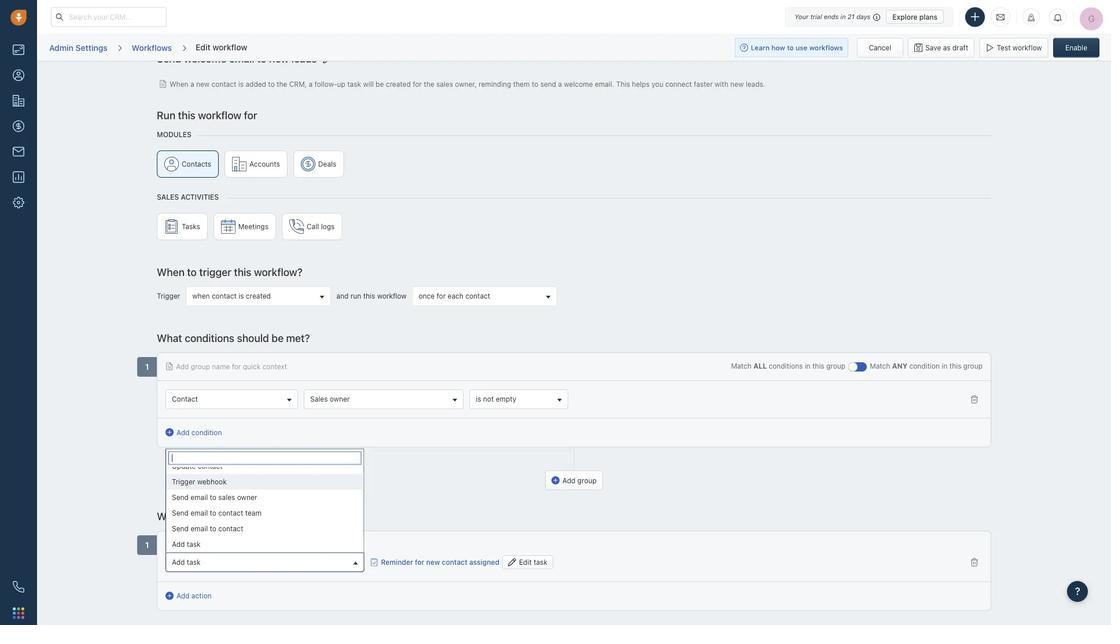 Task type: vqa. For each thing, say whether or not it's contained in the screenshot.
Send welcome email to new leads
yes



Task type: describe. For each thing, give the bounding box(es) containing it.
call logs button
[[282, 213, 342, 240]]

explore
[[893, 13, 918, 21]]

contacts inside group
[[182, 160, 211, 168]]

add group name for quick context
[[176, 362, 287, 370]]

send for send welcome email to new leads
[[157, 52, 181, 64]]

accounts button
[[225, 150, 288, 177]]

will
[[363, 80, 374, 88]]

tasks
[[182, 222, 200, 230]]

once for each contact
[[419, 292, 490, 300]]

email for send email to contact team
[[191, 509, 208, 517]]

should for conditions
[[237, 331, 269, 344]]

what actions should be executed?
[[157, 510, 320, 522]]

you
[[652, 80, 664, 88]]

is not empty button
[[470, 389, 568, 409]]

met?
[[286, 331, 310, 344]]

helps
[[632, 80, 650, 88]]

quick
[[243, 362, 261, 370]]

edit for edit task
[[519, 558, 532, 566]]

email.
[[595, 80, 614, 88]]

0 vertical spatial sales
[[436, 80, 453, 88]]

add task button
[[166, 552, 364, 572]]

1 a from the left
[[190, 80, 194, 88]]

activities
[[181, 193, 219, 201]]

tasks button
[[157, 213, 208, 240]]

to up added
[[257, 52, 267, 64]]

1 horizontal spatial conditions
[[769, 362, 803, 370]]

be for met?
[[272, 331, 284, 344]]

with
[[715, 80, 729, 88]]

send email to contact team option
[[166, 505, 364, 521]]

1 vertical spatial contacts button
[[200, 539, 240, 549]]

new left leads
[[269, 52, 289, 64]]

to inside option
[[210, 509, 216, 517]]

and
[[336, 292, 349, 300]]

workflow up send welcome email to new leads
[[213, 42, 247, 52]]

1 vertical spatial welcome
[[564, 80, 593, 88]]

for left 'quick' on the bottom of the page
[[232, 362, 241, 370]]

workflow inside test workflow button
[[1013, 44, 1042, 52]]

edit for edit workflow
[[196, 42, 210, 52]]

enable button
[[1053, 38, 1100, 58]]

edit task
[[519, 558, 548, 566]]

add task inside 'add task' dropdown button
[[172, 558, 201, 566]]

1 horizontal spatial created
[[386, 80, 411, 88]]

meetings
[[238, 222, 269, 230]]

logs
[[321, 222, 335, 230]]

call
[[307, 222, 319, 230]]

workflow?
[[254, 265, 303, 278]]

add inside dropdown button
[[172, 558, 185, 566]]

when contact is created
[[192, 292, 271, 300]]

add task option
[[166, 536, 364, 552]]

edit workflow
[[196, 42, 247, 52]]

workflow left once
[[377, 292, 407, 300]]

freshworks switcher image
[[13, 607, 24, 619]]

sales owner button
[[304, 389, 464, 409]]

contact inside when contact is created button
[[212, 292, 237, 300]]

connect
[[666, 80, 692, 88]]

add group
[[563, 476, 597, 484]]

owner,
[[455, 80, 477, 88]]

add inside button
[[177, 591, 190, 600]]

owner inside "option"
[[237, 493, 257, 501]]

what conditions should be met?
[[157, 331, 310, 344]]

sales owner
[[310, 395, 350, 403]]

enable
[[1066, 44, 1088, 52]]

add action
[[177, 591, 212, 600]]

task inside button
[[534, 558, 548, 566]]

when to trigger this workflow?
[[157, 265, 303, 278]]

context
[[263, 362, 287, 370]]

sales activities
[[157, 193, 219, 201]]

run
[[351, 292, 361, 300]]

to inside "option"
[[210, 493, 216, 501]]

match for match any condition in this group
[[870, 362, 890, 370]]

once
[[419, 292, 435, 300]]

send email to sales owner
[[172, 493, 257, 501]]

match any condition in this group
[[870, 362, 983, 370]]

for right 'reminder'
[[415, 558, 424, 566]]

Search your CRM... text field
[[51, 7, 167, 27]]

added
[[246, 80, 266, 88]]

list box containing update contact
[[166, 458, 364, 552]]

add condition
[[177, 428, 222, 436]]

team
[[245, 509, 262, 517]]

what for what actions should be executed?
[[157, 510, 182, 522]]

0 vertical spatial conditions
[[185, 331, 234, 344]]

action
[[166, 540, 186, 548]]

2 vertical spatial is
[[476, 395, 481, 403]]

call logs
[[307, 222, 335, 230]]

for right the action
[[188, 540, 197, 548]]

to inside option
[[210, 525, 216, 533]]

add group button
[[545, 470, 603, 490]]

once for each contact button
[[412, 286, 557, 306]]

in for condition
[[942, 362, 948, 370]]

reminder
[[381, 558, 413, 566]]

run this workflow for
[[157, 109, 257, 121]]

explore plans link
[[886, 10, 944, 24]]

explore plans
[[893, 13, 938, 21]]

empty
[[496, 395, 516, 403]]

match for match all conditions in this group
[[731, 362, 752, 370]]

add inside option
[[172, 540, 185, 548]]

is not empty
[[476, 395, 516, 403]]

send
[[540, 80, 556, 88]]

add task inside the add task option
[[172, 540, 201, 548]]

accounts
[[249, 160, 280, 168]]

contact button
[[166, 389, 298, 409]]

:
[[197, 540, 200, 548]]

your
[[795, 13, 809, 21]]

phone element
[[7, 575, 30, 599]]

3 a from the left
[[558, 80, 562, 88]]

for left owner,
[[413, 80, 422, 88]]

test workflow
[[997, 44, 1042, 52]]

0 horizontal spatial condition
[[192, 428, 222, 436]]

leads
[[292, 52, 317, 64]]

actions
[[185, 510, 219, 522]]

task inside option
[[187, 540, 201, 548]]

trigger
[[199, 265, 231, 278]]

sales inside "option"
[[218, 493, 235, 501]]

action for :
[[166, 540, 200, 548]]

send welcome email to new leads
[[157, 52, 317, 64]]

1 vertical spatial is
[[239, 292, 244, 300]]

be for executed?
[[257, 510, 269, 522]]

add action link
[[166, 590, 212, 601]]



Task type: locate. For each thing, give the bounding box(es) containing it.
each
[[448, 292, 464, 300]]

contacts button down modules
[[157, 150, 219, 177]]

welcome down edit workflow
[[184, 52, 227, 64]]

sales up send email to contact team
[[218, 493, 235, 501]]

0 horizontal spatial a
[[190, 80, 194, 88]]

trigger inside trigger webhook option
[[172, 478, 195, 486]]

when up the run
[[170, 80, 188, 88]]

contact inside send email to contact option
[[218, 525, 243, 533]]

add action button
[[166, 590, 223, 602]]

match all conditions in this group
[[731, 362, 846, 370]]

trigger for trigger
[[157, 292, 180, 300]]

cancel button
[[857, 38, 903, 58]]

leads.
[[746, 80, 765, 88]]

email down trigger webhook
[[191, 493, 208, 501]]

send for send email to contact
[[172, 525, 189, 533]]

1 horizontal spatial the
[[424, 80, 434, 88]]

None search field
[[168, 451, 361, 465]]

trigger left when
[[157, 292, 180, 300]]

edit task button
[[502, 555, 553, 569]]

a right 'send' in the top of the page
[[558, 80, 562, 88]]

sales for sales owner
[[310, 395, 328, 403]]

1 vertical spatial created
[[246, 292, 271, 300]]

contacts button down send email to contact
[[200, 539, 240, 549]]

2 horizontal spatial be
[[376, 80, 384, 88]]

workflows
[[132, 43, 172, 52]]

in right any
[[942, 362, 948, 370]]

add inside button
[[563, 476, 576, 484]]

0 vertical spatial contacts
[[182, 160, 211, 168]]

a
[[190, 80, 194, 88], [309, 80, 313, 88], [558, 80, 562, 88]]

all
[[754, 362, 767, 370]]

2 horizontal spatial a
[[558, 80, 562, 88]]

to down send email to contact team
[[210, 525, 216, 533]]

when for when to trigger this workflow?
[[157, 265, 185, 278]]

is
[[238, 80, 244, 88], [239, 292, 244, 300], [476, 395, 481, 403]]

not
[[483, 395, 494, 403]]

1 horizontal spatial condition
[[910, 362, 940, 370]]

2 the from the left
[[424, 80, 434, 88]]

0 horizontal spatial sales
[[218, 493, 235, 501]]

the left crm,
[[277, 80, 287, 88]]

1 horizontal spatial a
[[309, 80, 313, 88]]

0 vertical spatial is
[[238, 80, 244, 88]]

1 vertical spatial edit
[[519, 558, 532, 566]]

what for what conditions should be met?
[[157, 331, 182, 344]]

admin settings link
[[49, 39, 108, 57]]

1 vertical spatial when
[[157, 265, 185, 278]]

this
[[616, 80, 630, 88]]

created inside button
[[246, 292, 271, 300]]

draft
[[953, 44, 969, 52]]

to down webhook
[[210, 493, 216, 501]]

send email to sales owner option
[[166, 490, 364, 505]]

condition up "update contact"
[[192, 428, 222, 436]]

0 vertical spatial trigger
[[157, 292, 180, 300]]

faster
[[694, 80, 713, 88]]

match left any
[[870, 362, 890, 370]]

contacts button
[[157, 150, 219, 177], [200, 539, 240, 549]]

update contact option
[[166, 458, 364, 474]]

in for ends
[[841, 13, 846, 21]]

0 vertical spatial contacts button
[[157, 150, 219, 177]]

email down actions
[[191, 525, 208, 533]]

2 a from the left
[[309, 80, 313, 88]]

for inside "button"
[[437, 292, 446, 300]]

1 vertical spatial trigger
[[172, 478, 195, 486]]

0 horizontal spatial created
[[246, 292, 271, 300]]

owner inside button
[[330, 395, 350, 403]]

new right with
[[731, 80, 744, 88]]

trigger for trigger webhook
[[172, 478, 195, 486]]

sales left owner,
[[436, 80, 453, 88]]

task down :
[[187, 558, 201, 566]]

send email to contact team
[[172, 509, 262, 517]]

welcome left email.
[[564, 80, 593, 88]]

1 add task from the top
[[172, 540, 201, 548]]

deals button
[[293, 150, 344, 177]]

update
[[172, 462, 196, 470]]

2 vertical spatial be
[[257, 510, 269, 522]]

contact inside update contact option
[[198, 462, 223, 470]]

1 vertical spatial be
[[272, 331, 284, 344]]

email up send email to contact
[[191, 509, 208, 517]]

1 vertical spatial sales
[[218, 493, 235, 501]]

1 vertical spatial should
[[222, 510, 254, 522]]

condition right any
[[910, 362, 940, 370]]

0 horizontal spatial welcome
[[184, 52, 227, 64]]

executed?
[[271, 510, 320, 522]]

0 horizontal spatial edit
[[196, 42, 210, 52]]

save
[[926, 44, 941, 52]]

task right the action
[[187, 540, 201, 548]]

sales
[[436, 80, 453, 88], [218, 493, 235, 501]]

contact right each
[[465, 292, 490, 300]]

0 vertical spatial be
[[376, 80, 384, 88]]

email for send email to sales owner
[[191, 493, 208, 501]]

test workflow button
[[980, 38, 1049, 58]]

in
[[841, 13, 846, 21], [805, 362, 811, 370], [942, 362, 948, 370]]

contact down send welcome email to new leads
[[212, 80, 236, 88]]

when
[[192, 292, 210, 300]]

edit inside button
[[519, 558, 532, 566]]

1 vertical spatial conditions
[[769, 362, 803, 370]]

1 vertical spatial group
[[157, 213, 992, 246]]

contact
[[212, 80, 236, 88], [212, 292, 237, 300], [465, 292, 490, 300], [198, 462, 223, 470], [218, 509, 243, 517], [218, 525, 243, 533], [442, 558, 468, 566]]

and run this workflow
[[336, 292, 407, 300]]

0 horizontal spatial match
[[731, 362, 752, 370]]

contact for reminder for new contact assigned
[[442, 558, 468, 566]]

0 vertical spatial add task
[[172, 540, 201, 548]]

days
[[857, 13, 871, 21]]

trigger webhook option
[[166, 474, 364, 490]]

send for send email to contact team
[[172, 509, 189, 517]]

contact inside the send email to contact team option
[[218, 509, 243, 517]]

workflow
[[213, 42, 247, 52], [1013, 44, 1042, 52], [198, 109, 241, 121], [377, 292, 407, 300]]

group
[[157, 150, 992, 183], [157, 213, 992, 246]]

workflow right the run
[[198, 109, 241, 121]]

for down added
[[244, 109, 257, 121]]

be right will
[[376, 80, 384, 88]]

up
[[337, 80, 345, 88]]

0 vertical spatial welcome
[[184, 52, 227, 64]]

1 horizontal spatial in
[[841, 13, 846, 21]]

task inside dropdown button
[[187, 558, 201, 566]]

task right assigned
[[534, 558, 548, 566]]

send inside "option"
[[172, 493, 189, 501]]

created
[[386, 80, 411, 88], [246, 292, 271, 300]]

any
[[892, 362, 908, 370]]

email inside option
[[191, 509, 208, 517]]

0 horizontal spatial the
[[277, 80, 287, 88]]

in left 21
[[841, 13, 846, 21]]

1 horizontal spatial edit
[[519, 558, 532, 566]]

0 horizontal spatial conditions
[[185, 331, 234, 344]]

in for conditions
[[805, 362, 811, 370]]

new up run this workflow for
[[196, 80, 210, 88]]

send inside option
[[172, 525, 189, 533]]

settings
[[76, 43, 107, 52]]

contact left the "team" at the bottom of page
[[218, 509, 243, 517]]

edit up send welcome email to new leads
[[196, 42, 210, 52]]

your trial ends in 21 days
[[795, 13, 871, 21]]

should for actions
[[222, 510, 254, 522]]

update contact
[[172, 462, 223, 470]]

save as draft
[[926, 44, 969, 52]]

to left 'send' in the top of the page
[[532, 80, 538, 88]]

contact for send email to contact
[[218, 525, 243, 533]]

contact for send email to contact team
[[218, 509, 243, 517]]

0 vertical spatial created
[[386, 80, 411, 88]]

is left not
[[476, 395, 481, 403]]

phone image
[[13, 581, 24, 593]]

email image
[[997, 12, 1005, 22]]

a right crm,
[[309, 80, 313, 88]]

1 horizontal spatial sales
[[436, 80, 453, 88]]

2 match from the left
[[870, 362, 890, 370]]

conditions up the name
[[185, 331, 234, 344]]

crm,
[[289, 80, 307, 88]]

be down send email to sales owner "option"
[[257, 510, 269, 522]]

to right added
[[268, 80, 275, 88]]

group containing contacts
[[157, 150, 992, 183]]

when for when a new contact is added to the crm, a follow-up task will be created for the sales owner, reminding them to send a welcome email. this helps you connect faster with new leads.
[[170, 80, 188, 88]]

edit right assigned
[[519, 558, 532, 566]]

trigger webhook
[[172, 478, 227, 486]]

0 vertical spatial edit
[[196, 42, 210, 52]]

follow-
[[315, 80, 337, 88]]

task right up
[[347, 80, 361, 88]]

created right will
[[386, 80, 411, 88]]

be
[[376, 80, 384, 88], [272, 331, 284, 344], [257, 510, 269, 522]]

0 vertical spatial sales
[[157, 193, 179, 201]]

them
[[513, 80, 530, 88]]

sales inside button
[[310, 395, 328, 403]]

add task down action for :
[[172, 558, 201, 566]]

new
[[269, 52, 289, 64], [196, 80, 210, 88], [731, 80, 744, 88], [426, 558, 440, 566]]

1 horizontal spatial sales
[[310, 395, 328, 403]]

group containing tasks
[[157, 213, 992, 246]]

1 match from the left
[[731, 362, 752, 370]]

the left owner,
[[424, 80, 434, 88]]

0 vertical spatial what
[[157, 331, 182, 344]]

0 vertical spatial group
[[157, 150, 992, 183]]

0 vertical spatial condition
[[910, 362, 940, 370]]

sales for sales activities
[[157, 193, 179, 201]]

1 vertical spatial owner
[[237, 493, 257, 501]]

is down when to trigger this workflow?
[[239, 292, 244, 300]]

1 vertical spatial sales
[[310, 395, 328, 403]]

run
[[157, 109, 175, 121]]

when contact is created button
[[186, 286, 331, 306]]

a up run this workflow for
[[190, 80, 194, 88]]

to down send email to sales owner
[[210, 509, 216, 517]]

add
[[176, 362, 189, 370], [177, 428, 190, 436], [563, 476, 576, 484], [172, 540, 185, 548], [172, 558, 185, 566], [177, 591, 190, 600]]

email inside option
[[191, 525, 208, 533]]

contact up webhook
[[198, 462, 223, 470]]

match
[[731, 362, 752, 370], [870, 362, 890, 370]]

1 horizontal spatial owner
[[330, 395, 350, 403]]

2 group from the top
[[157, 213, 992, 246]]

workflows link
[[131, 39, 172, 57]]

trial
[[811, 13, 822, 21]]

send email to contact option
[[166, 521, 364, 536]]

email down edit workflow
[[229, 52, 254, 64]]

as
[[943, 44, 951, 52]]

send
[[157, 52, 181, 64], [172, 493, 189, 501], [172, 509, 189, 517], [172, 525, 189, 533]]

0 vertical spatial should
[[237, 331, 269, 344]]

contact inside reminder for new contact assigned link
[[442, 558, 468, 566]]

new right 'reminder'
[[426, 558, 440, 566]]

workflow right test
[[1013, 44, 1042, 52]]

list box
[[166, 458, 364, 552]]

test
[[997, 44, 1011, 52]]

contact for when a new contact is added to the crm, a follow-up task will be created for the sales owner, reminding them to send a welcome email. this helps you connect faster with new leads.
[[212, 80, 236, 88]]

1 what from the top
[[157, 331, 182, 344]]

to left trigger
[[187, 265, 197, 278]]

send inside option
[[172, 509, 189, 517]]

contact left assigned
[[442, 558, 468, 566]]

0 horizontal spatial in
[[805, 362, 811, 370]]

contact right when
[[212, 292, 237, 300]]

0 horizontal spatial sales
[[157, 193, 179, 201]]

group inside button
[[578, 476, 597, 484]]

group
[[827, 362, 846, 370], [964, 362, 983, 370], [191, 362, 210, 370], [578, 476, 597, 484]]

plans
[[920, 13, 938, 21]]

1 horizontal spatial be
[[272, 331, 284, 344]]

name
[[212, 362, 230, 370]]

0 vertical spatial when
[[170, 80, 188, 88]]

contact down the what actions should be executed?
[[218, 525, 243, 533]]

match left 'all'
[[731, 362, 752, 370]]

0 horizontal spatial owner
[[237, 493, 257, 501]]

when left trigger
[[157, 265, 185, 278]]

group for modules
[[157, 150, 992, 183]]

send for send email to sales owner
[[172, 493, 189, 501]]

assigned
[[469, 558, 499, 566]]

contacts down send email to contact
[[202, 540, 232, 548]]

contacts up activities
[[182, 160, 211, 168]]

add task down send email to contact
[[172, 540, 201, 548]]

2 add task from the top
[[172, 558, 201, 566]]

21
[[848, 13, 855, 21]]

add condition link
[[166, 427, 222, 437]]

1 vertical spatial what
[[157, 510, 182, 522]]

group for sales activities
[[157, 213, 992, 246]]

admin settings
[[49, 43, 107, 52]]

meetings button
[[213, 213, 276, 240]]

2 horizontal spatial in
[[942, 362, 948, 370]]

conditions right 'all'
[[769, 362, 803, 370]]

reminder for new contact assigned link
[[370, 557, 499, 567]]

contact for once for each contact
[[465, 292, 490, 300]]

email for send email to contact
[[191, 525, 208, 533]]

1 vertical spatial condition
[[192, 428, 222, 436]]

in right 'all'
[[805, 362, 811, 370]]

contact
[[172, 395, 198, 403]]

created down workflow?
[[246, 292, 271, 300]]

2 what from the top
[[157, 510, 182, 522]]

webhook
[[197, 478, 227, 486]]

this
[[178, 109, 196, 121], [234, 265, 251, 278], [363, 292, 375, 300], [813, 362, 825, 370], [950, 362, 962, 370]]

1 vertical spatial contacts
[[202, 540, 232, 548]]

reminder for new contact assigned
[[381, 558, 499, 566]]

1 vertical spatial add task
[[172, 558, 201, 566]]

trigger down update
[[172, 478, 195, 486]]

email inside "option"
[[191, 493, 208, 501]]

for left each
[[437, 292, 446, 300]]

1 the from the left
[[277, 80, 287, 88]]

the
[[277, 80, 287, 88], [424, 80, 434, 88]]

1 group from the top
[[157, 150, 992, 183]]

is left added
[[238, 80, 244, 88]]

1 horizontal spatial match
[[870, 362, 890, 370]]

be left met?
[[272, 331, 284, 344]]

0 horizontal spatial be
[[257, 510, 269, 522]]

ends
[[824, 13, 839, 21]]

deals
[[318, 160, 336, 168]]

1 horizontal spatial welcome
[[564, 80, 593, 88]]

admin
[[49, 43, 73, 52]]

0 vertical spatial owner
[[330, 395, 350, 403]]

contact inside once for each contact "button"
[[465, 292, 490, 300]]

to
[[257, 52, 267, 64], [268, 80, 275, 88], [532, 80, 538, 88], [187, 265, 197, 278], [210, 493, 216, 501], [210, 509, 216, 517], [210, 525, 216, 533]]



